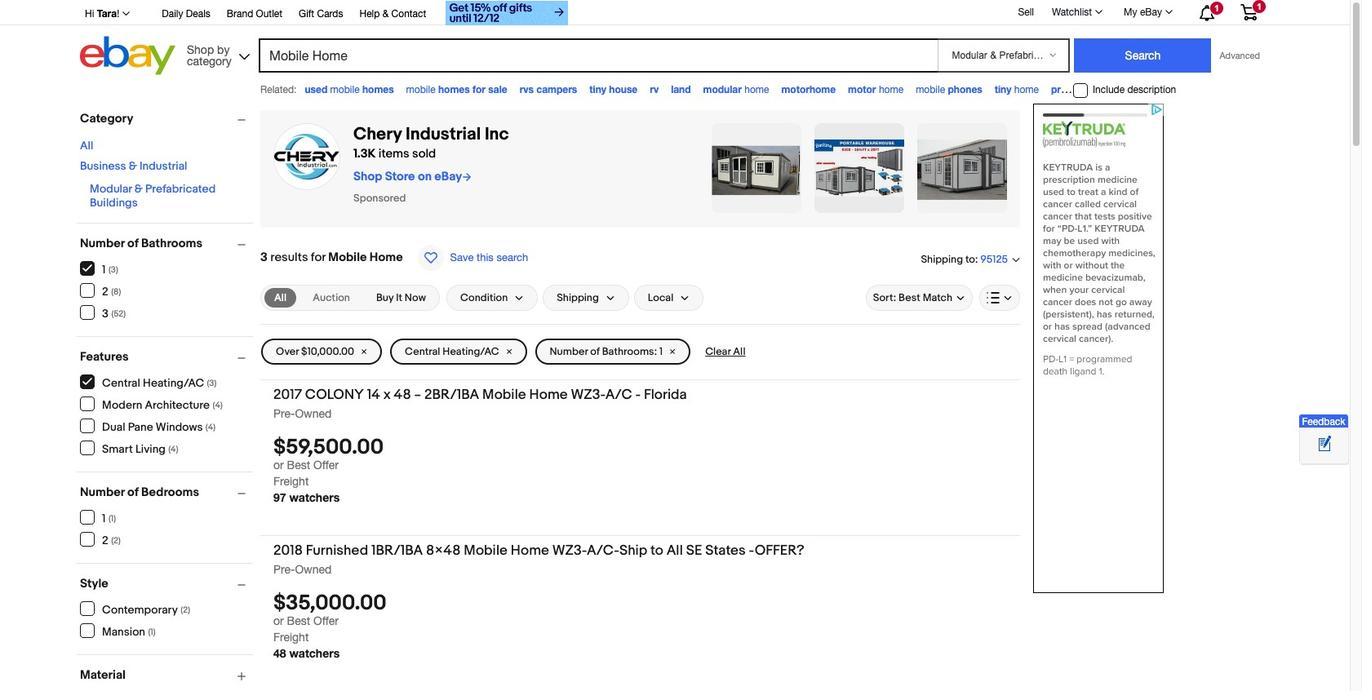 Task type: vqa. For each thing, say whether or not it's contained in the screenshot.
the 'in'
no



Task type: describe. For each thing, give the bounding box(es) containing it.
over
[[276, 345, 299, 359]]

2 for number of bedrooms
[[102, 534, 108, 548]]

rv
[[650, 83, 659, 96]]

or for $35,000.00
[[274, 615, 284, 628]]

watchlist link
[[1044, 2, 1111, 22]]

mansion (1)
[[102, 625, 156, 639]]

modular & prefabricated buildings link
[[90, 182, 216, 210]]

modular & prefabricated buildings
[[90, 182, 216, 210]]

shop by category
[[187, 43, 232, 67]]

campers
[[537, 83, 578, 96]]

2 (2)
[[102, 534, 121, 548]]

for for homes
[[473, 83, 486, 96]]

shop store on ebay link
[[354, 169, 472, 185]]

related:
[[261, 84, 297, 96]]

bathrooms:
[[602, 345, 658, 359]]

(8)
[[111, 286, 121, 297]]

help & contact link
[[360, 6, 427, 24]]

sort:
[[874, 292, 897, 305]]

& for business
[[129, 159, 137, 173]]

4 chery industrial inc image from the left
[[918, 123, 1008, 213]]

search
[[497, 252, 529, 264]]

all up business
[[80, 139, 93, 153]]

offer?
[[755, 543, 805, 560]]

2017 colony 14 x 48 – 2br/1ba mobile home wz3-a/c - florida pre-owned
[[274, 387, 687, 421]]

- inside 2018 furnished 1br/1ba 8×48 mobile home wz3-a/c-ship to all se states -offer? pre-owned
[[749, 543, 755, 560]]

heating/ac for central heating/ac
[[443, 345, 499, 359]]

(3) inside the "central heating/ac (3)"
[[207, 378, 217, 388]]

offer for $59,500.00
[[314, 459, 339, 472]]

help & contact
[[360, 8, 427, 20]]

home for motor
[[879, 84, 904, 96]]

phones
[[949, 83, 983, 96]]

all inside 2018 furnished 1br/1ba 8×48 mobile home wz3-a/c-ship to all se states -offer? pre-owned
[[667, 543, 683, 560]]

mobile inside used mobile homes
[[330, 84, 360, 96]]

material button
[[80, 668, 253, 684]]

clear
[[706, 345, 731, 359]]

for for results
[[311, 250, 326, 265]]

windows
[[156, 420, 203, 434]]

ebay inside chery industrial inc 1.3k items sold shop store on ebay sponsored
[[435, 169, 462, 185]]

2017 colony 14 x 48 – 2br/1ba mobile home wz3-a/c - florida link
[[274, 387, 812, 407]]

contact
[[392, 8, 427, 20]]

48 inside "2017 colony 14 x 48 – 2br/1ba mobile home wz3-a/c - florida pre-owned"
[[394, 387, 411, 403]]

daily deals
[[162, 8, 211, 20]]

outlet
[[256, 8, 283, 20]]

buildings
[[90, 196, 138, 210]]

now
[[405, 292, 426, 305]]

match
[[923, 292, 953, 305]]

2017 colony 14 x 48 – 2br/1ba mobile home wz3-a/c - florida heading
[[274, 387, 687, 403]]

- inside "2017 colony 14 x 48 – 2br/1ba mobile home wz3-a/c - florida pre-owned"
[[636, 387, 641, 403]]

2br/1ba
[[425, 387, 480, 403]]

smart
[[102, 442, 133, 456]]

chery industrial inc link
[[354, 124, 509, 145]]

1br/1ba
[[372, 543, 423, 560]]

category
[[187, 54, 232, 67]]

home inside "2017 colony 14 x 48 – 2br/1ba mobile home wz3-a/c - florida pre-owned"
[[530, 387, 568, 403]]

central heating/ac
[[405, 345, 499, 359]]

account navigation
[[76, 0, 1271, 28]]

motor home
[[849, 83, 904, 96]]

sale
[[489, 83, 508, 96]]

3 for 3 results for mobile home
[[261, 250, 268, 265]]

mobile inside "2017 colony 14 x 48 – 2br/1ba mobile home wz3-a/c - florida pre-owned"
[[483, 387, 527, 403]]

(1) for mansion
[[148, 627, 156, 637]]

1 up '2 (8)'
[[102, 263, 106, 276]]

freight for $35,000.00
[[274, 632, 309, 645]]

& for modular
[[135, 182, 143, 196]]

shipping button
[[543, 285, 629, 311]]

listing options selector. list view selected. image
[[987, 292, 1013, 305]]

0 vertical spatial home
[[370, 250, 403, 265]]

business
[[80, 159, 126, 173]]

(3) inside the 1 (3)
[[109, 264, 118, 275]]

central for central heating/ac
[[405, 345, 440, 359]]

material
[[80, 668, 126, 684]]

dual
[[102, 420, 125, 434]]

97
[[274, 491, 286, 505]]

my ebay
[[1125, 7, 1163, 18]]

1 inside the 1 dropdown button
[[1215, 3, 1220, 13]]

rvs
[[520, 83, 534, 96]]

advanced link
[[1212, 39, 1269, 72]]

help
[[360, 8, 380, 20]]

:
[[976, 253, 979, 266]]

advertisement region
[[1034, 104, 1165, 594]]

2018 furnished 1br/1ba 8×48 mobile home wz3-a/c-ship to all se states -offer? pre-owned
[[274, 543, 805, 577]]

(2) for contemporary
[[181, 605, 190, 615]]

x
[[384, 387, 391, 403]]

home for tiny
[[1015, 84, 1040, 96]]

0 vertical spatial mobile
[[329, 250, 367, 265]]

modular
[[704, 83, 742, 96]]

number of bathrooms button
[[80, 236, 253, 252]]

ebay inside the account navigation
[[1141, 7, 1163, 18]]

!
[[117, 8, 119, 20]]

main content containing $59,500.00
[[261, 104, 1021, 692]]

smart living (4)
[[102, 442, 179, 456]]

number of bedrooms button
[[80, 485, 253, 501]]

local
[[648, 292, 674, 305]]

local button
[[634, 285, 704, 311]]

number of bathrooms
[[80, 236, 203, 252]]

2018 furnished 1br/1ba 8×48 mobile home wz3-a/c-ship to all se states -offer? link
[[274, 543, 812, 563]]

a/c-
[[587, 543, 620, 560]]

2 chery industrial inc image from the left
[[712, 123, 802, 213]]

number of bathrooms: 1 link
[[535, 339, 691, 365]]

0 vertical spatial all link
[[80, 139, 93, 153]]

motorhome
[[782, 83, 836, 96]]

–
[[414, 387, 421, 403]]

architecture
[[145, 398, 210, 412]]

rvs campers
[[520, 83, 578, 96]]

include description
[[1093, 84, 1177, 96]]

to inside 2018 furnished 1br/1ba 8×48 mobile home wz3-a/c-ship to all se states -offer? pre-owned
[[651, 543, 664, 560]]

of for bathrooms:
[[591, 345, 600, 359]]

bathrooms
[[141, 236, 203, 252]]

home inside 2018 furnished 1br/1ba 8×48 mobile home wz3-a/c-ship to all se states -offer? pre-owned
[[511, 543, 550, 560]]

1 inside "number of bathrooms: 1" link
[[660, 345, 663, 359]]

a/c
[[606, 387, 633, 403]]

business & industrial link
[[80, 159, 187, 173]]

$59,500.00
[[274, 435, 384, 461]]

2 for number of bathrooms
[[102, 285, 108, 298]]

tiny home
[[995, 83, 1040, 96]]

results
[[271, 250, 308, 265]]

$10,000.00
[[301, 345, 354, 359]]

store
[[385, 169, 415, 185]]

save
[[450, 252, 474, 264]]

$59,500.00 or best offer freight 97 watchers
[[274, 435, 384, 505]]

(4) inside the dual pane windows (4)
[[206, 422, 216, 432]]

(4) for modern architecture
[[213, 400, 223, 410]]

8×48
[[426, 543, 461, 560]]

sell
[[1019, 6, 1035, 18]]

watchers for $59,500.00
[[289, 491, 340, 505]]

mobile for homes
[[406, 84, 436, 96]]

48 inside $35,000.00 or best offer freight 48 watchers
[[274, 647, 286, 661]]

features button
[[80, 350, 253, 365]]

0 horizontal spatial industrial
[[140, 159, 187, 173]]

land
[[671, 83, 691, 96]]

(2) for 2
[[111, 535, 121, 546]]

se
[[687, 543, 703, 560]]

watchers for $35,000.00
[[289, 647, 340, 661]]

number for number of bedrooms
[[80, 485, 125, 501]]

1 vertical spatial all link
[[265, 288, 297, 308]]

mobile inside 2018 furnished 1br/1ba 8×48 mobile home wz3-a/c-ship to all se states -offer? pre-owned
[[464, 543, 508, 560]]

home for modular
[[745, 84, 770, 96]]



Task type: locate. For each thing, give the bounding box(es) containing it.
0 vertical spatial freight
[[274, 475, 309, 489]]

1 freight from the top
[[274, 475, 309, 489]]

number up the 1 (3)
[[80, 236, 125, 252]]

best inside $35,000.00 or best offer freight 48 watchers
[[287, 615, 310, 628]]

0 horizontal spatial heating/ac
[[143, 376, 204, 390]]

to inside shipping to : 95125
[[966, 253, 976, 266]]

chery
[[354, 124, 402, 145]]

main content
[[261, 104, 1021, 692]]

(4) inside smart living (4)
[[168, 444, 179, 454]]

0 horizontal spatial -
[[636, 387, 641, 403]]

1 up advanced link
[[1258, 2, 1263, 11]]

1 horizontal spatial to
[[966, 253, 976, 266]]

2 (8)
[[102, 285, 121, 298]]

shop by category banner
[[76, 0, 1271, 79]]

0 vertical spatial 3
[[261, 250, 268, 265]]

freight
[[274, 475, 309, 489], [274, 632, 309, 645]]

tiny right phones
[[995, 83, 1012, 96]]

1 horizontal spatial tiny
[[995, 83, 1012, 96]]

mobile for phones
[[916, 84, 946, 96]]

pre- down 2018
[[274, 564, 295, 577]]

2 freight from the top
[[274, 632, 309, 645]]

chery industrial inc image left 1.3k
[[274, 123, 341, 190]]

- right states
[[749, 543, 755, 560]]

0 vertical spatial to
[[966, 253, 976, 266]]

of for bedrooms
[[127, 485, 139, 501]]

& for help
[[383, 8, 389, 20]]

mobile inside mobile phones
[[916, 84, 946, 96]]

0 vertical spatial shipping
[[922, 253, 964, 266]]

0 vertical spatial offer
[[314, 459, 339, 472]]

0 vertical spatial heating/ac
[[443, 345, 499, 359]]

heating/ac for central heating/ac (3)
[[143, 376, 204, 390]]

central
[[405, 345, 440, 359], [102, 376, 140, 390]]

shop inside shop by category
[[187, 43, 214, 56]]

mobile right used
[[330, 84, 360, 96]]

of left bedrooms on the bottom left of the page
[[127, 485, 139, 501]]

my ebay link
[[1116, 2, 1181, 22]]

heating/ac
[[443, 345, 499, 359], [143, 376, 204, 390]]

1 horizontal spatial central
[[405, 345, 440, 359]]

0 horizontal spatial 3
[[102, 307, 109, 321]]

this
[[477, 252, 494, 264]]

1 owned from the top
[[295, 408, 332, 421]]

1 mobile from the left
[[330, 84, 360, 96]]

& inside the "modular & prefabricated buildings"
[[135, 182, 143, 196]]

watchers down $35,000.00
[[289, 647, 340, 661]]

modern architecture (4)
[[102, 398, 223, 412]]

1 vertical spatial shop
[[354, 169, 382, 185]]

shop
[[187, 43, 214, 56], [354, 169, 382, 185]]

gift
[[299, 8, 315, 20]]

industrial up prefabricated at the left top of page
[[140, 159, 187, 173]]

2018 furnished 1br/1ba 8×48 mobile home wz3-a/c-ship to all se states -offer? heading
[[274, 543, 805, 560]]

used mobile homes
[[305, 83, 394, 96]]

chery industrial inc image
[[274, 123, 341, 190], [712, 123, 802, 213], [815, 123, 905, 213], [918, 123, 1008, 213]]

& right business
[[129, 159, 137, 173]]

0 vertical spatial or
[[274, 459, 284, 472]]

clear all link
[[699, 339, 753, 365]]

1 vertical spatial (2)
[[181, 605, 190, 615]]

(1) inside 1 (1)
[[109, 513, 116, 524]]

of left bathrooms
[[127, 236, 139, 252]]

1 home from the left
[[745, 84, 770, 96]]

1 vertical spatial 3
[[102, 307, 109, 321]]

1 vertical spatial (4)
[[206, 422, 216, 432]]

$35,000.00 or best offer freight 48 watchers
[[274, 592, 387, 661]]

or down 2018
[[274, 615, 284, 628]]

of inside "number of bathrooms: 1" link
[[591, 345, 600, 359]]

or for $59,500.00
[[274, 459, 284, 472]]

watchers inside $59,500.00 or best offer freight 97 watchers
[[289, 491, 340, 505]]

1 vertical spatial central
[[102, 376, 140, 390]]

tiny left house
[[590, 83, 607, 96]]

2 vertical spatial number
[[80, 485, 125, 501]]

watchers
[[289, 491, 340, 505], [289, 647, 340, 661]]

1 horizontal spatial homes
[[438, 83, 470, 96]]

(2) down 1 (1) in the bottom of the page
[[111, 535, 121, 546]]

1 link
[[1231, 0, 1268, 24]]

1 (3)
[[102, 263, 118, 276]]

for inside main content
[[311, 250, 326, 265]]

3 inside main content
[[261, 250, 268, 265]]

home for prefab
[[1085, 84, 1109, 96]]

offer down colony at the left of the page
[[314, 459, 339, 472]]

description
[[1128, 84, 1177, 96]]

shipping up number of bathrooms: 1
[[557, 292, 599, 305]]

1 horizontal spatial shop
[[354, 169, 382, 185]]

0 horizontal spatial tiny
[[590, 83, 607, 96]]

0 vertical spatial ebay
[[1141, 7, 1163, 18]]

brand outlet link
[[227, 6, 283, 24]]

0 horizontal spatial all link
[[80, 139, 93, 153]]

best down 2017
[[287, 459, 310, 472]]

48 left the –
[[394, 387, 411, 403]]

1 horizontal spatial for
[[473, 83, 486, 96]]

(4) for smart living
[[168, 444, 179, 454]]

0 vertical spatial of
[[127, 236, 139, 252]]

0 horizontal spatial (1)
[[109, 513, 116, 524]]

number up "2017 colony 14 x 48 – 2br/1ba mobile home wz3-a/c - florida" link
[[550, 345, 588, 359]]

shop down 1.3k
[[354, 169, 382, 185]]

0 vertical spatial (3)
[[109, 264, 118, 275]]

(1)
[[109, 513, 116, 524], [148, 627, 156, 637]]

1 inside 1 link
[[1258, 2, 1263, 11]]

all down results
[[274, 292, 287, 305]]

1 vertical spatial number
[[550, 345, 588, 359]]

wz3- left ship
[[553, 543, 587, 560]]

style button
[[80, 577, 253, 592]]

central up the –
[[405, 345, 440, 359]]

1 vertical spatial watchers
[[289, 647, 340, 661]]

1 homes from the left
[[363, 83, 394, 96]]

1 vertical spatial owned
[[295, 564, 332, 577]]

sort: best match button
[[866, 285, 973, 311]]

(4) right windows
[[206, 422, 216, 432]]

(2) inside 2 (2)
[[111, 535, 121, 546]]

0 vertical spatial (2)
[[111, 535, 121, 546]]

mobile left phones
[[916, 84, 946, 96]]

1 vertical spatial offer
[[314, 615, 339, 628]]

2 home from the left
[[879, 84, 904, 96]]

0 vertical spatial shop
[[187, 43, 214, 56]]

owned inside 2018 furnished 1br/1ba 8×48 mobile home wz3-a/c-ship to all se states -offer? pre-owned
[[295, 564, 332, 577]]

number for number of bathrooms
[[80, 236, 125, 252]]

1 vertical spatial shipping
[[557, 292, 599, 305]]

industrial up sold
[[406, 124, 481, 145]]

used
[[305, 83, 328, 96]]

bedrooms
[[141, 485, 199, 501]]

0 horizontal spatial homes
[[363, 83, 394, 96]]

1 vertical spatial -
[[749, 543, 755, 560]]

1 offer from the top
[[314, 459, 339, 472]]

owned down furnished
[[295, 564, 332, 577]]

0 horizontal spatial ebay
[[435, 169, 462, 185]]

1 vertical spatial 48
[[274, 647, 286, 661]]

freight inside $59,500.00 or best offer freight 97 watchers
[[274, 475, 309, 489]]

ebay right the on
[[435, 169, 462, 185]]

All selected text field
[[274, 291, 287, 305]]

1 vertical spatial &
[[129, 159, 137, 173]]

1 vertical spatial best
[[287, 459, 310, 472]]

2 pre- from the top
[[274, 564, 295, 577]]

shop inside chery industrial inc 1.3k items sold shop store on ebay sponsored
[[354, 169, 382, 185]]

get an extra 15% off image
[[446, 1, 569, 25]]

1 vertical spatial pre-
[[274, 564, 295, 577]]

0 vertical spatial 2
[[102, 285, 108, 298]]

land link
[[671, 83, 691, 96]]

3 for 3 (52)
[[102, 307, 109, 321]]

0 vertical spatial industrial
[[406, 124, 481, 145]]

2 tiny from the left
[[995, 83, 1012, 96]]

to left 95125
[[966, 253, 976, 266]]

- right the a/c
[[636, 387, 641, 403]]

2018
[[274, 543, 303, 560]]

offer down furnished
[[314, 615, 339, 628]]

1.3k
[[354, 146, 376, 162]]

& right help at the top
[[383, 8, 389, 20]]

2 vertical spatial of
[[127, 485, 139, 501]]

1 vertical spatial heating/ac
[[143, 376, 204, 390]]

shipping for shipping to : 95125
[[922, 253, 964, 266]]

contemporary (2)
[[102, 603, 190, 617]]

mobile right 8×48
[[464, 543, 508, 560]]

tiny for tiny home
[[995, 83, 1012, 96]]

2 mobile from the left
[[406, 84, 436, 96]]

0 vertical spatial &
[[383, 8, 389, 20]]

(2) inside contemporary (2)
[[181, 605, 190, 615]]

0 vertical spatial central
[[405, 345, 440, 359]]

deals
[[186, 8, 211, 20]]

condition button
[[447, 285, 538, 311]]

1 pre- from the top
[[274, 408, 295, 421]]

central for central heating/ac (3)
[[102, 376, 140, 390]]

0 vertical spatial wz3-
[[571, 387, 606, 403]]

category button
[[80, 111, 253, 127]]

mobile up chery industrial inc link
[[406, 84, 436, 96]]

or up 97
[[274, 459, 284, 472]]

all link up business
[[80, 139, 93, 153]]

industrial inside chery industrial inc 1.3k items sold shop store on ebay sponsored
[[406, 124, 481, 145]]

industrial
[[406, 124, 481, 145], [140, 159, 187, 173]]

business & industrial
[[80, 159, 187, 173]]

0 vertical spatial for
[[473, 83, 486, 96]]

1 vertical spatial (1)
[[148, 627, 156, 637]]

watchers inside $35,000.00 or best offer freight 48 watchers
[[289, 647, 340, 661]]

contemporary
[[102, 603, 178, 617]]

1 horizontal spatial (1)
[[148, 627, 156, 637]]

3 left the (52)
[[102, 307, 109, 321]]

0 vertical spatial pre-
[[274, 408, 295, 421]]

2 homes from the left
[[438, 83, 470, 96]]

1 vertical spatial mobile
[[483, 387, 527, 403]]

modular home
[[704, 83, 770, 96]]

-
[[636, 387, 641, 403], [749, 543, 755, 560]]

1 vertical spatial 2
[[102, 534, 108, 548]]

chery industrial inc image down phones
[[918, 123, 1008, 213]]

for right results
[[311, 250, 326, 265]]

0 vertical spatial owned
[[295, 408, 332, 421]]

homes
[[363, 83, 394, 96], [438, 83, 470, 96]]

1 2 from the top
[[102, 285, 108, 298]]

3 home from the left
[[1015, 84, 1040, 96]]

home inside modular home
[[745, 84, 770, 96]]

3 chery industrial inc image from the left
[[815, 123, 905, 213]]

owned inside "2017 colony 14 x 48 – 2br/1ba mobile home wz3-a/c - florida pre-owned"
[[295, 408, 332, 421]]

home inside prefab home
[[1085, 84, 1109, 96]]

wz3- inside 2018 furnished 1br/1ba 8×48 mobile home wz3-a/c-ship to all se states -offer? pre-owned
[[553, 543, 587, 560]]

2 vertical spatial (4)
[[168, 444, 179, 454]]

1 chery industrial inc image from the left
[[274, 123, 341, 190]]

freight up 97
[[274, 475, 309, 489]]

1 vertical spatial (3)
[[207, 378, 217, 388]]

dual pane windows (4)
[[102, 420, 216, 434]]

shipping inside shipping to : 95125
[[922, 253, 964, 266]]

homes up the 'chery'
[[363, 83, 394, 96]]

offer inside $59,500.00 or best offer freight 97 watchers
[[314, 459, 339, 472]]

home inside motor home
[[879, 84, 904, 96]]

offer for $35,000.00
[[314, 615, 339, 628]]

3
[[261, 250, 268, 265], [102, 307, 109, 321]]

number for number of bathrooms: 1
[[550, 345, 588, 359]]

best for $35,000.00
[[287, 615, 310, 628]]

all link
[[80, 139, 93, 153], [265, 288, 297, 308]]

shipping inside dropdown button
[[557, 292, 599, 305]]

1 or from the top
[[274, 459, 284, 472]]

pane
[[128, 420, 153, 434]]

homes left sale
[[438, 83, 470, 96]]

best for $59,500.00
[[287, 459, 310, 472]]

2 vertical spatial best
[[287, 615, 310, 628]]

0 vertical spatial number
[[80, 236, 125, 252]]

1 horizontal spatial (2)
[[181, 605, 190, 615]]

watchers right 97
[[289, 491, 340, 505]]

central heating/ac (3)
[[102, 376, 217, 390]]

0 vertical spatial watchers
[[289, 491, 340, 505]]

best down 2018
[[287, 615, 310, 628]]

0 horizontal spatial shop
[[187, 43, 214, 56]]

(2) down style dropdown button
[[181, 605, 190, 615]]

1 horizontal spatial 3
[[261, 250, 268, 265]]

(52)
[[111, 308, 126, 319]]

& down business & industrial
[[135, 182, 143, 196]]

chery industrial inc image down "motor"
[[815, 123, 905, 213]]

1 horizontal spatial industrial
[[406, 124, 481, 145]]

2 offer from the top
[[314, 615, 339, 628]]

2 vertical spatial &
[[135, 182, 143, 196]]

best right sort:
[[899, 292, 921, 305]]

home right prefab
[[1085, 84, 1109, 96]]

save this search button
[[413, 244, 533, 272]]

0 horizontal spatial 48
[[274, 647, 286, 661]]

or inside $35,000.00 or best offer freight 48 watchers
[[274, 615, 284, 628]]

(4) right architecture
[[213, 400, 223, 410]]

shipping to : 95125
[[922, 253, 1009, 267]]

home left the a/c
[[530, 387, 568, 403]]

home right "motor"
[[879, 84, 904, 96]]

(3) up '2 (8)'
[[109, 264, 118, 275]]

1 horizontal spatial all link
[[265, 288, 297, 308]]

heating/ac up 2017 colony 14 x 48 – 2br/1ba mobile home wz3-a/c - florida heading
[[443, 345, 499, 359]]

home left prefab
[[1015, 84, 1040, 96]]

heating/ac inside main content
[[443, 345, 499, 359]]

1 horizontal spatial 48
[[394, 387, 411, 403]]

1 vertical spatial wz3-
[[553, 543, 587, 560]]

0 vertical spatial -
[[636, 387, 641, 403]]

1
[[1258, 2, 1263, 11], [1215, 3, 1220, 13], [102, 263, 106, 276], [660, 345, 663, 359], [102, 512, 106, 526]]

mobile homes for sale
[[406, 83, 508, 96]]

0 horizontal spatial (2)
[[111, 535, 121, 546]]

prefabricated
[[145, 182, 216, 196]]

or inside $59,500.00 or best offer freight 97 watchers
[[274, 459, 284, 472]]

1 horizontal spatial mobile
[[406, 84, 436, 96]]

freight down $35,000.00
[[274, 632, 309, 645]]

wz3-
[[571, 387, 606, 403], [553, 543, 587, 560]]

best inside $59,500.00 or best offer freight 97 watchers
[[287, 459, 310, 472]]

gift cards link
[[299, 6, 343, 24]]

(4) inside modern architecture (4)
[[213, 400, 223, 410]]

0 horizontal spatial mobile
[[330, 84, 360, 96]]

& inside the account navigation
[[383, 8, 389, 20]]

Search for anything text field
[[261, 40, 935, 71]]

central inside central heating/ac link
[[405, 345, 440, 359]]

1 vertical spatial for
[[311, 250, 326, 265]]

shop left by
[[187, 43, 214, 56]]

1 vertical spatial freight
[[274, 632, 309, 645]]

mobile up auction
[[329, 250, 367, 265]]

all left se
[[667, 543, 683, 560]]

2 horizontal spatial mobile
[[916, 84, 946, 96]]

home left a/c-
[[511, 543, 550, 560]]

3 left results
[[261, 250, 268, 265]]

0 vertical spatial (1)
[[109, 513, 116, 524]]

to right ship
[[651, 543, 664, 560]]

(1) down contemporary (2)
[[148, 627, 156, 637]]

wz3- down number of bathrooms: 1
[[571, 387, 606, 403]]

1 horizontal spatial ebay
[[1141, 7, 1163, 18]]

(3)
[[109, 264, 118, 275], [207, 378, 217, 388]]

2 owned from the top
[[295, 564, 332, 577]]

1 horizontal spatial -
[[749, 543, 755, 560]]

(4) down windows
[[168, 444, 179, 454]]

0 horizontal spatial central
[[102, 376, 140, 390]]

rv link
[[650, 83, 659, 96]]

1 watchers from the top
[[289, 491, 340, 505]]

pre- inside "2017 colony 14 x 48 – 2br/1ba mobile home wz3-a/c - florida pre-owned"
[[274, 408, 295, 421]]

central up modern
[[102, 376, 140, 390]]

home up buy
[[370, 250, 403, 265]]

1 tiny from the left
[[590, 83, 607, 96]]

advanced
[[1220, 51, 1261, 60]]

home inside tiny home
[[1015, 84, 1040, 96]]

1 horizontal spatial shipping
[[922, 253, 964, 266]]

owned down colony at the left of the page
[[295, 408, 332, 421]]

mobile right 2br/1ba
[[483, 387, 527, 403]]

(3) up architecture
[[207, 378, 217, 388]]

2 left (8)
[[102, 285, 108, 298]]

for left sale
[[473, 83, 486, 96]]

of for bathrooms
[[127, 236, 139, 252]]

mobile inside mobile homes for sale
[[406, 84, 436, 96]]

shipping left :
[[922, 253, 964, 266]]

mobile phones
[[916, 83, 983, 96]]

condition
[[461, 292, 508, 305]]

3 mobile from the left
[[916, 84, 946, 96]]

1 left 1 link
[[1215, 3, 1220, 13]]

auction link
[[303, 288, 360, 308]]

chery industrial inc image down modular home
[[712, 123, 802, 213]]

offer
[[314, 459, 339, 472], [314, 615, 339, 628]]

it
[[396, 292, 403, 305]]

14
[[367, 387, 380, 403]]

all right clear
[[734, 345, 746, 359]]

(1) inside mansion (1)
[[148, 627, 156, 637]]

&
[[383, 8, 389, 20], [129, 159, 137, 173], [135, 182, 143, 196]]

1 vertical spatial ebay
[[435, 169, 462, 185]]

florida
[[644, 387, 687, 403]]

home right modular
[[745, 84, 770, 96]]

mobile
[[330, 84, 360, 96], [406, 84, 436, 96], [916, 84, 946, 96]]

tiny for tiny house
[[590, 83, 607, 96]]

pre- down 2017
[[274, 408, 295, 421]]

style
[[80, 577, 108, 592]]

1 button
[[1186, 1, 1228, 24]]

1 vertical spatial or
[[274, 615, 284, 628]]

2 watchers from the top
[[289, 647, 340, 661]]

all link down results
[[265, 288, 297, 308]]

prefab
[[1052, 83, 1082, 96]]

ebay right my
[[1141, 7, 1163, 18]]

or
[[274, 459, 284, 472], [274, 615, 284, 628]]

0 vertical spatial best
[[899, 292, 921, 305]]

pre- inside 2018 furnished 1br/1ba 8×48 mobile home wz3-a/c-ship to all se states -offer? pre-owned
[[274, 564, 295, 577]]

feedback
[[1303, 417, 1346, 428]]

wz3- inside "2017 colony 14 x 48 – 2br/1ba mobile home wz3-a/c - florida pre-owned"
[[571, 387, 606, 403]]

1 up 2 (2)
[[102, 512, 106, 526]]

0 vertical spatial (4)
[[213, 400, 223, 410]]

0 vertical spatial 48
[[394, 387, 411, 403]]

1 vertical spatial industrial
[[140, 159, 187, 173]]

best inside dropdown button
[[899, 292, 921, 305]]

0 horizontal spatial to
[[651, 543, 664, 560]]

of left bathrooms:
[[591, 345, 600, 359]]

2 down 1 (1) in the bottom of the page
[[102, 534, 108, 548]]

number up 1 (1) in the bottom of the page
[[80, 485, 125, 501]]

2 or from the top
[[274, 615, 284, 628]]

1 horizontal spatial (3)
[[207, 378, 217, 388]]

freight for $59,500.00
[[274, 475, 309, 489]]

2 vertical spatial mobile
[[464, 543, 508, 560]]

inc
[[485, 124, 509, 145]]

heating/ac up architecture
[[143, 376, 204, 390]]

None submit
[[1075, 38, 1212, 73]]

(1) for 1
[[109, 513, 116, 524]]

shipping for shipping
[[557, 292, 599, 305]]

(1) up 2 (2)
[[109, 513, 116, 524]]

number
[[80, 236, 125, 252], [550, 345, 588, 359], [80, 485, 125, 501]]

freight inside $35,000.00 or best offer freight 48 watchers
[[274, 632, 309, 645]]

3 results for mobile home
[[261, 250, 403, 265]]

buy it now
[[376, 292, 426, 305]]

none submit inside shop by category banner
[[1075, 38, 1212, 73]]

0 horizontal spatial (3)
[[109, 264, 118, 275]]

48 down $35,000.00
[[274, 647, 286, 661]]

0 horizontal spatial shipping
[[557, 292, 599, 305]]

4 home from the left
[[1085, 84, 1109, 96]]

1 horizontal spatial heating/ac
[[443, 345, 499, 359]]

offer inside $35,000.00 or best offer freight 48 watchers
[[314, 615, 339, 628]]

2 2 from the top
[[102, 534, 108, 548]]

to
[[966, 253, 976, 266], [651, 543, 664, 560]]

1 right bathrooms:
[[660, 345, 663, 359]]

1 vertical spatial of
[[591, 345, 600, 359]]



